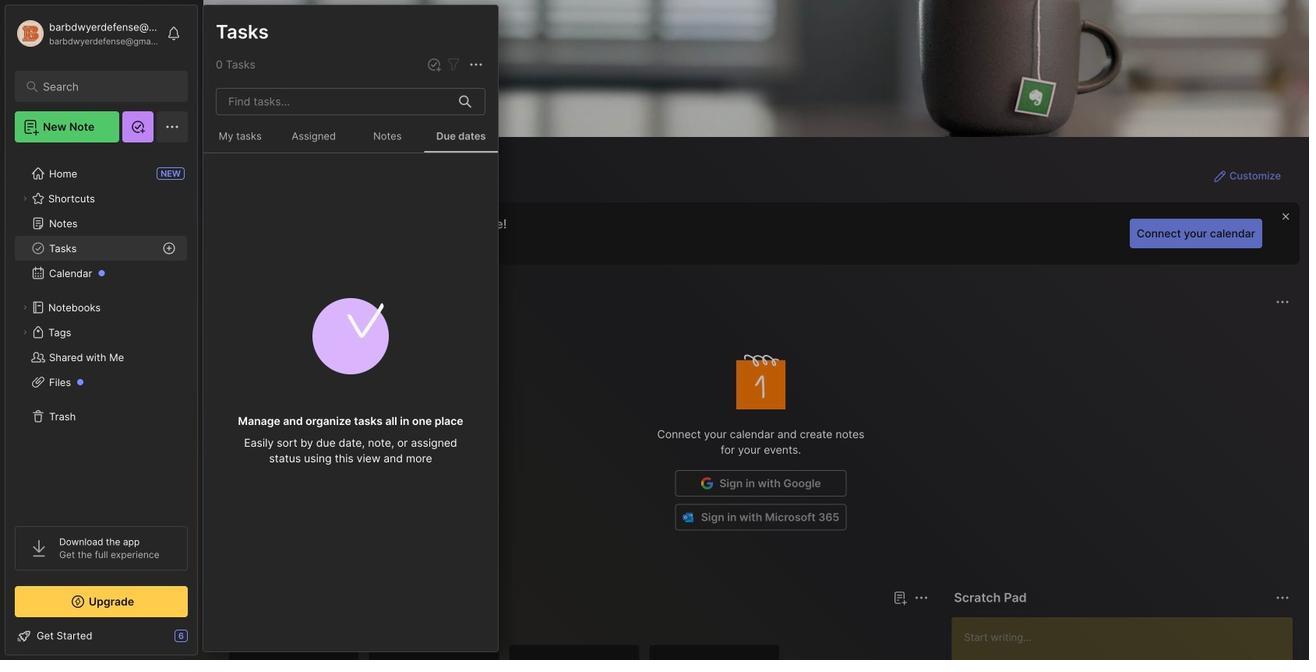 Task type: vqa. For each thing, say whether or not it's contained in the screenshot.
the bottommost )
no



Task type: describe. For each thing, give the bounding box(es) containing it.
More actions and view options field
[[463, 55, 485, 74]]

tree inside "main" element
[[5, 152, 197, 513]]

Help and Learning task checklist field
[[5, 624, 197, 649]]

Search text field
[[43, 79, 167, 94]]

expand notebooks image
[[20, 303, 30, 312]]

expand tags image
[[20, 328, 30, 337]]

Start writing… text field
[[964, 618, 1292, 661]]

click to collapse image
[[197, 632, 208, 651]]

none search field inside "main" element
[[43, 77, 167, 96]]



Task type: locate. For each thing, give the bounding box(es) containing it.
new task image
[[426, 57, 442, 72]]

Filter tasks field
[[444, 55, 463, 74]]

main element
[[0, 0, 203, 661]]

None search field
[[43, 77, 167, 96]]

tree
[[5, 152, 197, 513]]

Account field
[[15, 18, 159, 49]]

Find tasks… text field
[[219, 89, 450, 115]]

more actions and view options image
[[467, 55, 485, 74]]

tab
[[231, 617, 277, 636]]

row group
[[228, 645, 789, 661]]

filter tasks image
[[444, 55, 463, 74]]



